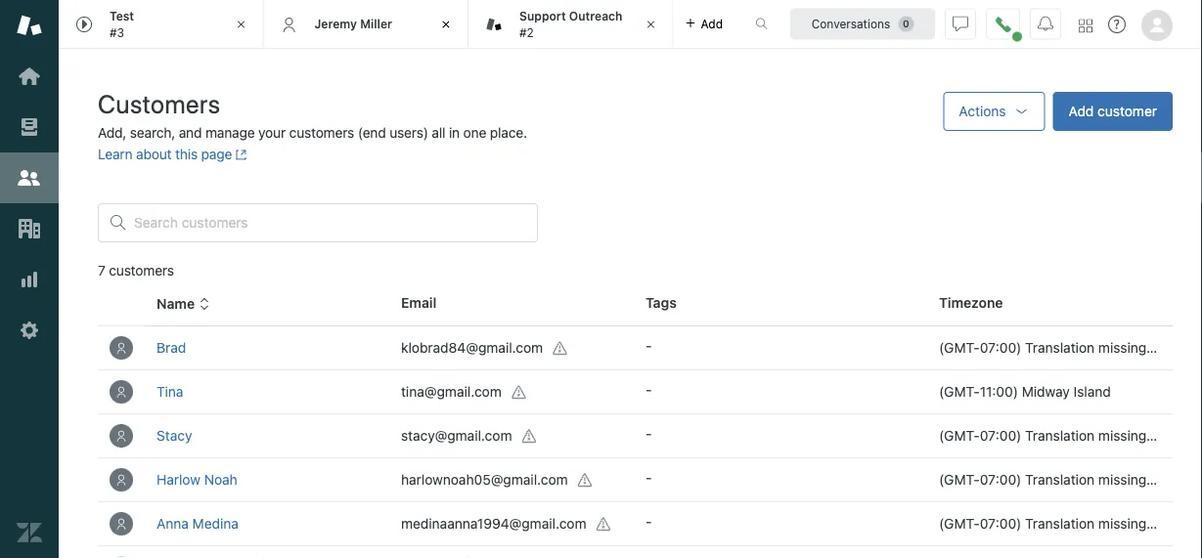 Task type: locate. For each thing, give the bounding box(es) containing it.
timezone
[[939, 295, 1004, 311]]

1 vertical spatial customers
[[109, 263, 174, 279]]

customer
[[1098, 103, 1158, 119]]

4 - from the top
[[646, 470, 652, 486]]

customers
[[289, 125, 354, 141], [109, 263, 174, 279]]

add customer
[[1069, 103, 1158, 119]]

- for harlownoah05@gmail.com
[[646, 470, 652, 486]]

1 tab from the left
[[59, 0, 264, 49]]

2 - from the top
[[646, 382, 652, 398]]

anna medina link
[[157, 516, 239, 532]]

notifications image
[[1038, 16, 1054, 32]]

tina link
[[157, 384, 183, 400]]

close image left jeremy
[[231, 15, 251, 34]]

- for stacy@gmail.com
[[646, 426, 652, 442]]

tabs tab list
[[59, 0, 735, 49]]

1 horizontal spatial close image
[[436, 15, 456, 34]]

5 - from the top
[[646, 514, 652, 530]]

conversations button
[[791, 8, 936, 40]]

tab containing support outreach
[[469, 0, 674, 49]]

- for medinaanna1994@gmail.com
[[646, 514, 652, 530]]

2 tab from the left
[[469, 0, 674, 49]]

stacy
[[157, 428, 192, 444]]

3 - from the top
[[646, 426, 652, 442]]

reporting image
[[17, 267, 42, 293]]

name button
[[157, 296, 210, 313]]

0 vertical spatial customers
[[289, 125, 354, 141]]

Search customers field
[[134, 214, 526, 232]]

customers right 7
[[109, 263, 174, 279]]

one
[[464, 125, 487, 141]]

1 horizontal spatial tab
[[469, 0, 674, 49]]

unverified email image for medinaanna1994@gmail.com
[[597, 517, 612, 533]]

tab containing test
[[59, 0, 264, 49]]

unverified email image for klobrad84@gmail.com
[[553, 341, 569, 357]]

0 horizontal spatial close image
[[231, 15, 251, 34]]

name
[[157, 296, 195, 312]]

your
[[258, 125, 286, 141]]

close image
[[231, 15, 251, 34], [436, 15, 456, 34]]

(gmt-11:00) midway island
[[939, 384, 1112, 400]]

support
[[520, 9, 566, 23]]

in
[[449, 125, 460, 141]]

- for tina@gmail.com
[[646, 382, 652, 398]]

organizations image
[[17, 216, 42, 242]]

tina@gmail.com
[[401, 383, 502, 400]]

harlow
[[157, 472, 201, 488]]

views image
[[17, 114, 42, 140]]

harlownoah05@gmail.com
[[401, 472, 568, 488]]

(opens in a new tab) image
[[232, 149, 247, 161]]

harlow noah
[[157, 472, 238, 488]]

add customer button
[[1054, 92, 1173, 131]]

manage
[[205, 125, 255, 141]]

-
[[646, 338, 652, 354], [646, 382, 652, 398], [646, 426, 652, 442], [646, 470, 652, 486], [646, 514, 652, 530]]

customers image
[[17, 165, 42, 191]]

brad link
[[157, 340, 186, 356]]

stacy@gmail.com
[[401, 427, 512, 444]]

jeremy miller
[[315, 17, 392, 31]]

learn about this page
[[98, 146, 232, 162]]

search,
[[130, 125, 175, 141]]

1 - from the top
[[646, 338, 652, 354]]

main element
[[0, 0, 59, 559]]

get started image
[[17, 64, 42, 89]]

#3
[[110, 25, 124, 39]]

page
[[201, 146, 232, 162]]

0 horizontal spatial tab
[[59, 0, 264, 49]]

add
[[701, 17, 723, 31]]

get help image
[[1109, 16, 1126, 33]]

outreach
[[569, 9, 623, 23]]

tab
[[59, 0, 264, 49], [469, 0, 674, 49]]

add button
[[674, 0, 735, 48]]

unverified email image for stacy@gmail.com
[[522, 429, 538, 445]]

customers right your
[[289, 125, 354, 141]]

1 horizontal spatial customers
[[289, 125, 354, 141]]

support outreach #2
[[520, 9, 623, 39]]

close image right miller on the left top of the page
[[436, 15, 456, 34]]

unverified email image
[[553, 341, 569, 357], [522, 429, 538, 445], [578, 473, 594, 489], [597, 517, 612, 533]]

(end
[[358, 125, 386, 141]]

2 close image from the left
[[436, 15, 456, 34]]

brad
[[157, 340, 186, 356]]



Task type: vqa. For each thing, say whether or not it's contained in the screenshot.
Updated BUTTON
no



Task type: describe. For each thing, give the bounding box(es) containing it.
miller
[[360, 17, 392, 31]]

zendesk image
[[17, 521, 42, 546]]

1 close image from the left
[[231, 15, 251, 34]]

actions
[[959, 103, 1007, 119]]

(gmt-
[[939, 384, 980, 400]]

medina
[[192, 516, 239, 532]]

about
[[136, 146, 172, 162]]

close image inside jeremy miller tab
[[436, 15, 456, 34]]

email
[[401, 295, 437, 311]]

place.
[[490, 125, 527, 141]]

harlow noah link
[[157, 472, 238, 488]]

0 horizontal spatial customers
[[109, 263, 174, 279]]

midway
[[1022, 384, 1070, 400]]

- for klobrad84@gmail.com
[[646, 338, 652, 354]]

anna
[[157, 516, 189, 532]]

11:00)
[[980, 384, 1019, 400]]

test
[[110, 9, 134, 23]]

tina
[[157, 384, 183, 400]]

customers
[[98, 89, 221, 118]]

users)
[[390, 125, 428, 141]]

7 customers
[[98, 263, 174, 279]]

zendesk products image
[[1079, 19, 1093, 33]]

tags
[[646, 295, 677, 311]]

jeremy miller tab
[[264, 0, 469, 49]]

conversations
[[812, 17, 891, 31]]

7
[[98, 263, 105, 279]]

unverified email image for harlownoah05@gmail.com
[[578, 473, 594, 489]]

learn
[[98, 146, 133, 162]]

all
[[432, 125, 446, 141]]

and
[[179, 125, 202, 141]]

anna medina
[[157, 516, 239, 532]]

close image
[[642, 15, 661, 34]]

medinaanna1994@gmail.com
[[401, 516, 587, 532]]

customers add, search, and manage your customers (end users) all in one place.
[[98, 89, 527, 141]]

noah
[[204, 472, 238, 488]]

unverified email image
[[512, 385, 527, 401]]

zendesk support image
[[17, 13, 42, 38]]

stacy link
[[157, 428, 192, 444]]

learn about this page link
[[98, 146, 247, 162]]

add,
[[98, 125, 126, 141]]

actions button
[[944, 92, 1046, 131]]

test #3
[[110, 9, 134, 39]]

island
[[1074, 384, 1112, 400]]

#2
[[520, 25, 534, 39]]

jeremy
[[315, 17, 357, 31]]

this
[[175, 146, 198, 162]]

button displays agent's chat status as invisible. image
[[953, 16, 969, 32]]

add
[[1069, 103, 1094, 119]]

admin image
[[17, 318, 42, 343]]

customers inside "customers add, search, and manage your customers (end users) all in one place."
[[289, 125, 354, 141]]

klobrad84@gmail.com
[[401, 339, 543, 356]]



